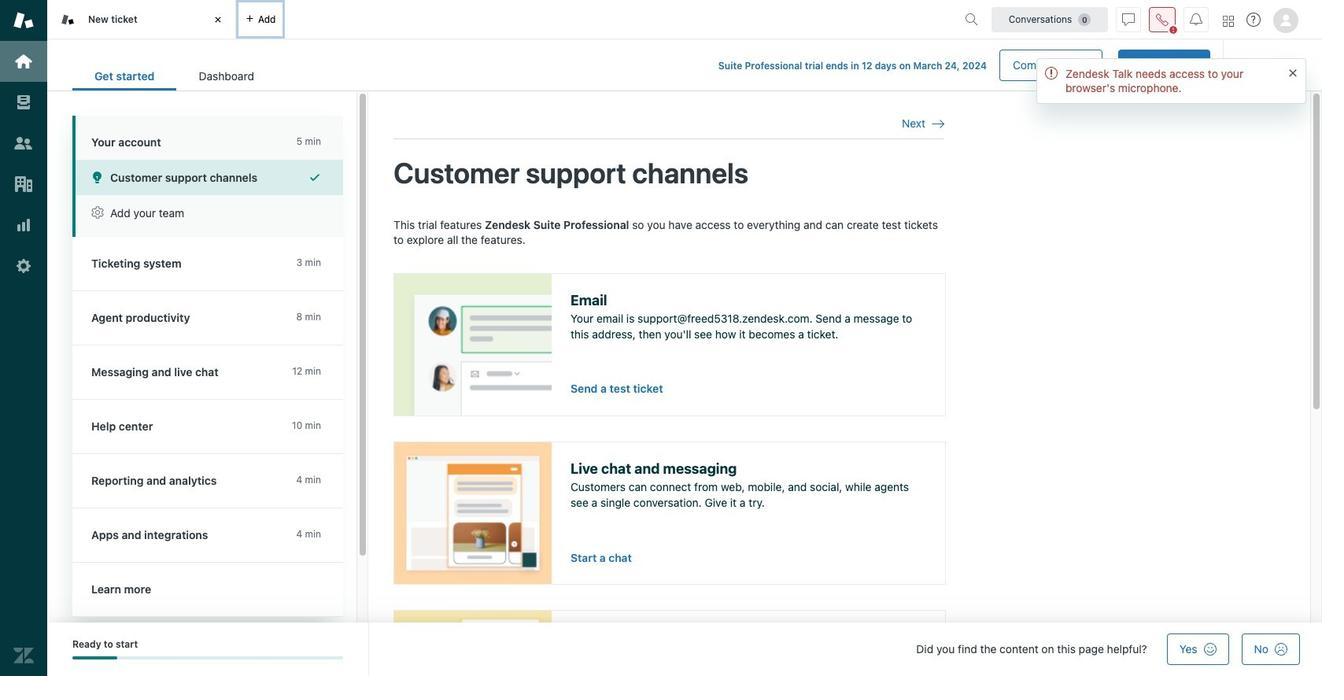 Task type: locate. For each thing, give the bounding box(es) containing it.
tab
[[47, 0, 236, 39], [177, 61, 276, 91]]

reporting image
[[13, 215, 34, 235]]

button displays agent's chat status as invisible. image
[[1122, 13, 1135, 26]]

footer
[[47, 623, 1322, 676]]

get started image
[[13, 51, 34, 72]]

get help image
[[1247, 13, 1261, 27]]

0 vertical spatial tab
[[47, 0, 236, 39]]

views image
[[13, 92, 34, 113]]

customers image
[[13, 133, 34, 153]]

region
[[394, 217, 946, 676]]

heading
[[72, 116, 343, 160]]

March 24, 2024 text field
[[913, 60, 987, 72]]

1 vertical spatial tab
[[177, 61, 276, 91]]

zendesk image
[[13, 645, 34, 666]]

progress bar image
[[72, 657, 118, 660]]

zendesk support image
[[13, 10, 34, 31]]

tab list
[[72, 61, 276, 91]]

close image
[[210, 12, 226, 28]]

organizations image
[[13, 174, 34, 194]]



Task type: describe. For each thing, give the bounding box(es) containing it.
admin image
[[13, 256, 34, 276]]

notifications image
[[1190, 13, 1203, 26]]

example of how the agent accepts an incoming phone call as well as how to log the details of the call. image
[[394, 611, 552, 676]]

zendesk products image
[[1223, 15, 1234, 26]]

progress-bar progress bar
[[72, 657, 343, 660]]

content-title region
[[394, 155, 945, 192]]

example of email conversation inside of the ticketing system and the customer is asking the agent about reimbursement policy. image
[[394, 274, 552, 415]]

example of conversation inside of messaging and the customer is asking the agent about changing the size of the retail order. image
[[394, 442, 552, 584]]

tabs tab list
[[47, 0, 959, 39]]

main element
[[0, 0, 47, 676]]



Task type: vqa. For each thing, say whether or not it's contained in the screenshot.
Customer context image
no



